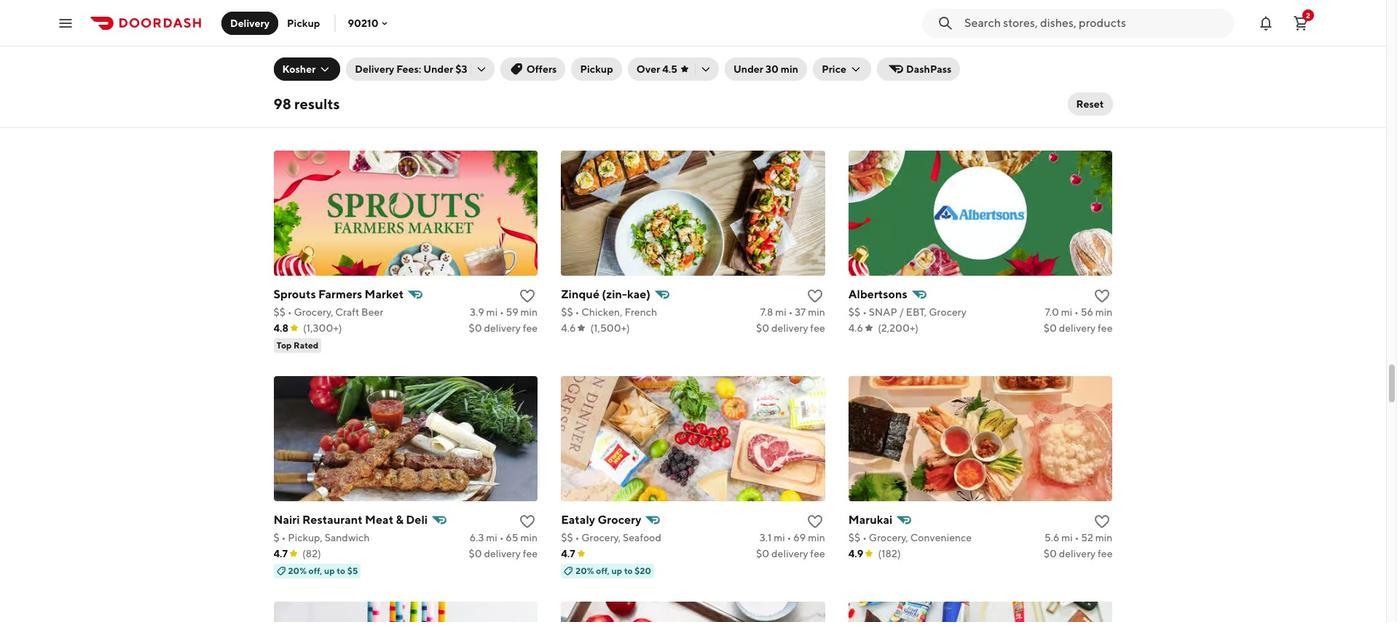 Task type: describe. For each thing, give the bounding box(es) containing it.
offers
[[527, 63, 557, 75]]

notification bell image
[[1257, 14, 1275, 32]]

2 horizontal spatial grocery,
[[869, 532, 908, 544]]

grocery, for grocery
[[581, 532, 621, 544]]

top rated
[[276, 340, 319, 351]]

3.1 mi • 69 min
[[760, 532, 825, 544]]

min inside under 30 min button
[[781, 63, 799, 75]]

mi for beverly hills market
[[774, 81, 786, 92]]

5.6 mi • 52 min
[[1045, 532, 1113, 544]]

mi for eataly grocery
[[774, 532, 785, 544]]

ebt, for albertsons
[[906, 306, 927, 318]]

$ for nairi restaurant meat & deli
[[274, 532, 280, 544]]

snacks
[[614, 81, 647, 92]]

mi for nairi restaurant meat & deli
[[486, 532, 497, 544]]

fee for zinqué (zin-kae)
[[810, 322, 825, 334]]

delivery for eataly grocery
[[772, 548, 808, 560]]

results
[[294, 95, 340, 112]]

kosher
[[282, 63, 316, 75]]

beverly
[[561, 62, 602, 76]]

seafood
[[623, 532, 662, 544]]

delivery button
[[221, 11, 278, 35]]

1 vertical spatial pickup button
[[572, 58, 622, 81]]

$ • pickup, sandwich
[[274, 532, 370, 544]]

chicken,
[[581, 306, 623, 318]]

$ • snap / ebt, grocery
[[849, 81, 961, 92]]

$$ for zinqué (zin-kae)
[[561, 306, 573, 318]]

(182)
[[878, 548, 901, 560]]

7.4
[[1046, 81, 1059, 92]]

$$ for sprouts farmers market
[[274, 306, 286, 318]]

farmers
[[318, 288, 362, 301]]

$ for aldi
[[849, 81, 855, 92]]

grocery for albertsons
[[929, 306, 967, 318]]

kosher button
[[274, 58, 340, 81]]

albertsons
[[849, 288, 908, 301]]

fee for sprouts farmers market
[[523, 322, 538, 334]]

up for restaurant
[[324, 566, 335, 577]]

reset button
[[1068, 93, 1113, 116]]

fee for eataly grocery
[[810, 548, 825, 560]]

under 30 min
[[734, 63, 799, 75]]

hills
[[605, 62, 629, 76]]

delivery for zinqué (zin-kae)
[[772, 322, 808, 334]]

sprouts farmers market
[[274, 288, 404, 301]]

mi for zinqué (zin-kae)
[[775, 306, 787, 318]]

4.9
[[849, 548, 864, 560]]

$​0 for eataly grocery
[[756, 548, 770, 560]]

click to add this store to your saved list image for eataly grocery
[[806, 513, 824, 531]]

(2,200+)
[[878, 322, 919, 334]]

69
[[794, 532, 806, 544]]

(82)
[[302, 548, 321, 560]]

$​0 delivery fee for nairi restaurant meat & deli
[[469, 548, 538, 560]]

click to add this store to your saved list image for beverly hills market
[[806, 62, 824, 79]]

off, for restaurant
[[309, 566, 322, 577]]

marukai
[[849, 513, 893, 527]]

90210
[[348, 17, 379, 29]]

$​0 for albertsons
[[1044, 322, 1057, 334]]

$$ for marukai
[[849, 532, 861, 544]]

min for albertsons
[[1096, 306, 1113, 318]]

kae)
[[627, 288, 651, 301]]

pizza,
[[294, 81, 321, 92]]

999
[[274, 62, 295, 76]]

(1,500+)
[[590, 322, 630, 334]]

click to add this store to your saved list image for albertsons
[[1094, 288, 1111, 305]]

mi for marukai
[[1062, 532, 1073, 544]]

98 results
[[274, 95, 340, 112]]

38
[[794, 81, 806, 92]]

999 mex
[[274, 62, 321, 76]]

sprouts
[[274, 288, 316, 301]]

$3
[[455, 63, 467, 75]]

4.5
[[662, 63, 677, 75]]

mi for albertsons
[[1061, 306, 1073, 318]]

sandwich
[[325, 532, 370, 544]]

$$ for 999 mex
[[274, 81, 286, 92]]

snap for aldi
[[863, 81, 891, 92]]

rated
[[294, 340, 319, 351]]

3.9 mi • 59 min
[[470, 306, 538, 318]]

3.1
[[760, 532, 772, 544]]

90210 button
[[348, 17, 390, 29]]

delivery for sprouts farmers market
[[484, 322, 521, 334]]

to for restaurant
[[337, 566, 345, 577]]

3 items, open order cart image
[[1292, 14, 1310, 32]]

convenience
[[910, 532, 972, 544]]

delivery for albertsons
[[1059, 322, 1096, 334]]

37
[[795, 306, 806, 318]]

7.4 mi • 58 min
[[1046, 81, 1113, 92]]

french
[[625, 306, 657, 318]]

snap for albertsons
[[869, 306, 897, 318]]

4.7 for (82)
[[274, 548, 288, 560]]

market for beverly hills market
[[631, 62, 670, 76]]

6.3
[[470, 532, 484, 544]]

min for nairi restaurant meat & deli
[[521, 532, 538, 544]]

delivery for marukai
[[1059, 548, 1096, 560]]

$ • persian, snacks
[[561, 81, 647, 92]]

2.4
[[758, 81, 772, 92]]

2.4 mi • 38 min
[[758, 81, 825, 92]]

beer
[[361, 306, 383, 318]]

up for grocery
[[612, 566, 622, 577]]

nairi
[[274, 513, 300, 527]]

$​0 for nairi restaurant meat & deli
[[469, 548, 482, 560]]

delivery down 7.4 mi • 58 min
[[1059, 97, 1096, 108]]

2 button
[[1287, 8, 1316, 38]]

price button
[[813, 58, 871, 81]]

2 vertical spatial grocery
[[598, 513, 641, 527]]

65
[[506, 532, 519, 544]]

pickup for leftmost "pickup" button
[[287, 17, 320, 29]]

7.0 mi • 56 min
[[1045, 306, 1113, 318]]

7.0
[[1045, 306, 1059, 318]]

mi for aldi
[[1061, 81, 1073, 92]]

craft
[[335, 306, 359, 318]]

fee down 7.4 mi • 58 min
[[1098, 97, 1113, 108]]

fee for marukai
[[1098, 548, 1113, 560]]

5.6
[[1045, 532, 1060, 544]]

$$ • grocery, seafood
[[561, 532, 662, 544]]

fees:
[[396, 63, 421, 75]]

mi for sprouts farmers market
[[486, 306, 498, 318]]

eataly
[[561, 513, 595, 527]]

beverly hills market
[[561, 62, 670, 76]]

20% off, up to $20
[[576, 566, 651, 577]]



Task type: vqa. For each thing, say whether or not it's contained in the screenshot.


Task type: locate. For each thing, give the bounding box(es) containing it.
20% off, up to $5
[[288, 566, 358, 577]]

6.3 mi • 65 min
[[470, 532, 538, 544]]

$$ • grocery, convenience
[[849, 532, 972, 544]]

over 4.5 button
[[628, 58, 719, 81]]

1 horizontal spatial /
[[900, 306, 904, 318]]

$$ • grocery, craft beer
[[274, 306, 383, 318]]

$​0
[[1044, 97, 1057, 108], [469, 322, 482, 334], [756, 322, 770, 334], [1044, 322, 1057, 334], [469, 548, 482, 560], [756, 548, 770, 560], [1044, 548, 1057, 560]]

up left $20 at the bottom left of page
[[612, 566, 622, 577]]

grocery for aldi
[[923, 81, 961, 92]]

aldi
[[849, 62, 877, 76]]

0 horizontal spatial 52
[[506, 81, 519, 92]]

0 horizontal spatial $
[[274, 532, 280, 544]]

delivery down 5.6 mi • 52 min
[[1059, 548, 1096, 560]]

ebt, for aldi
[[900, 81, 921, 92]]

$​0 down 5.6
[[1044, 548, 1057, 560]]

1 20% from the left
[[288, 566, 307, 577]]

52 for marukai
[[1081, 532, 1094, 544]]

1 horizontal spatial pickup button
[[572, 58, 622, 81]]

1 horizontal spatial 52
[[1081, 532, 1094, 544]]

0 horizontal spatial 7.8
[[472, 81, 485, 92]]

fee down 5.6 mi • 52 min
[[1098, 548, 1113, 560]]

1 horizontal spatial market
[[631, 62, 670, 76]]

0 vertical spatial market
[[631, 62, 670, 76]]

off, down (82)
[[309, 566, 322, 577]]

1 horizontal spatial delivery
[[355, 63, 394, 75]]

snap down aldi on the right of page
[[863, 81, 891, 92]]

under
[[423, 63, 453, 75], [734, 63, 764, 75]]

min right 56
[[1096, 306, 1113, 318]]

7.8 left 37
[[760, 306, 773, 318]]

7.8
[[472, 81, 485, 92], [760, 306, 773, 318]]

/ for aldi
[[894, 81, 898, 92]]

fee down 7.0 mi • 56 min
[[1098, 322, 1113, 334]]

0 horizontal spatial 4.6
[[561, 322, 576, 334]]

off, for grocery
[[596, 566, 610, 577]]

(1,300+)
[[303, 322, 342, 334]]

$​0 delivery fee down 7.4 mi • 58 min
[[1044, 97, 1113, 108]]

click to add this store to your saved list image up 7.8 mi • 37 min
[[806, 288, 824, 305]]

2 up from the left
[[612, 566, 622, 577]]

$$ up 4.9
[[849, 532, 861, 544]]

min up the 2.4 mi • 38 min in the top right of the page
[[781, 63, 799, 75]]

delivery inside button
[[230, 17, 270, 29]]

$​0 down 6.3
[[469, 548, 482, 560]]

1 horizontal spatial pickup
[[580, 63, 613, 75]]

up left $5
[[324, 566, 335, 577]]

delivery down 7.0 mi • 56 min
[[1059, 322, 1096, 334]]

&
[[396, 513, 404, 527]]

click to add this store to your saved list image for nairi restaurant meat & deli
[[519, 513, 536, 531]]

20% down $$ • grocery, seafood
[[576, 566, 594, 577]]

/
[[894, 81, 898, 92], [900, 306, 904, 318]]

0 vertical spatial click to add this store to your saved list image
[[519, 62, 536, 79]]

1 to from the left
[[337, 566, 345, 577]]

$$ • chicken, french
[[561, 306, 657, 318]]

delivery for delivery
[[230, 17, 270, 29]]

0 horizontal spatial /
[[894, 81, 898, 92]]

4.7
[[274, 548, 288, 560], [561, 548, 575, 560]]

1 horizontal spatial up
[[612, 566, 622, 577]]

delivery down '3.9 mi • 59 min'
[[484, 322, 521, 334]]

min right 5.6
[[1096, 532, 1113, 544]]

mi for 999 mex
[[487, 81, 498, 92]]

7.8 mi • 52 min
[[472, 81, 538, 92]]

price
[[822, 63, 847, 75]]

1 horizontal spatial 4.7
[[561, 548, 575, 560]]

$ down beverly
[[561, 81, 567, 92]]

1 vertical spatial pickup
[[580, 63, 613, 75]]

7.8 for zinqué (zin-kae)
[[760, 306, 773, 318]]

min right 58 on the right
[[1096, 81, 1113, 92]]

3 click to add this store to your saved list image from the top
[[519, 513, 536, 531]]

grocery, up (182)
[[869, 532, 908, 544]]

$​0 delivery fee for sprouts farmers market
[[469, 322, 538, 334]]

mex
[[297, 62, 321, 76]]

meat
[[365, 513, 394, 527]]

3.0
[[274, 97, 289, 108]]

$$ • snap / ebt, grocery
[[849, 306, 967, 318]]

1 horizontal spatial under
[[734, 63, 764, 75]]

2 click to add this store to your saved list image from the top
[[519, 288, 536, 305]]

off, down $$ • grocery, seafood
[[596, 566, 610, 577]]

click to add this store to your saved list image up 7.0 mi • 56 min
[[1094, 288, 1111, 305]]

click to add this store to your saved list image up 7.8 mi • 52 min
[[519, 62, 536, 79]]

click to add this store to your saved list image for sprouts farmers market
[[519, 288, 536, 305]]

click to add this store to your saved list image up '3.9 mi • 59 min'
[[519, 288, 536, 305]]

58
[[1081, 81, 1094, 92]]

to left $20 at the bottom left of page
[[624, 566, 633, 577]]

1 up from the left
[[324, 566, 335, 577]]

20% for eataly
[[576, 566, 594, 577]]

under inside button
[[734, 63, 764, 75]]

delivery fees: under $3
[[355, 63, 467, 75]]

click to add this store to your saved list image up 5.6 mi • 52 min
[[1094, 513, 1111, 531]]

0 vertical spatial pickup button
[[278, 11, 329, 35]]

under left 30
[[734, 63, 764, 75]]

fee down 6.3 mi • 65 min
[[523, 548, 538, 560]]

fee for nairi restaurant meat & deli
[[523, 548, 538, 560]]

grocery, for farmers
[[294, 306, 333, 318]]

click to add this store to your saved list image
[[519, 62, 536, 79], [519, 288, 536, 305], [519, 513, 536, 531]]

7.8 for 999 mex
[[472, 81, 485, 92]]

$​0 delivery fee for albertsons
[[1044, 322, 1113, 334]]

1 vertical spatial /
[[900, 306, 904, 318]]

$​0 delivery fee down 7.0 mi • 56 min
[[1044, 322, 1113, 334]]

mi right 7.0
[[1061, 306, 1073, 318]]

1 vertical spatial ebt,
[[906, 306, 927, 318]]

1 under from the left
[[423, 63, 453, 75]]

pickup
[[287, 17, 320, 29], [580, 63, 613, 75]]

fee down 3.1 mi • 69 min
[[810, 548, 825, 560]]

98
[[274, 95, 291, 112]]

delivery
[[230, 17, 270, 29], [355, 63, 394, 75]]

fee down '3.9 mi • 59 min'
[[523, 322, 538, 334]]

1 vertical spatial delivery
[[355, 63, 394, 75]]

52 for 999 mex
[[506, 81, 519, 92]]

eataly grocery
[[561, 513, 641, 527]]

2 off, from the left
[[596, 566, 610, 577]]

0 horizontal spatial up
[[324, 566, 335, 577]]

offers button
[[500, 58, 566, 81]]

0 vertical spatial delivery
[[230, 17, 270, 29]]

under 30 min button
[[725, 58, 807, 81]]

$​0 delivery fee down 5.6 mi • 52 min
[[1044, 548, 1113, 560]]

min down offers
[[521, 81, 538, 92]]

(zin-
[[602, 288, 627, 301]]

market up the beer
[[365, 288, 404, 301]]

mi right 2.4
[[774, 81, 786, 92]]

$​0 down 3.1
[[756, 548, 770, 560]]

$ down aldi on the right of page
[[849, 81, 855, 92]]

min for marukai
[[1096, 532, 1113, 544]]

1 click to add this store to your saved list image from the top
[[519, 62, 536, 79]]

$$ down the zinqué
[[561, 306, 573, 318]]

min right 59
[[521, 306, 538, 318]]

1 4.7 from the left
[[274, 548, 288, 560]]

market
[[631, 62, 670, 76], [365, 288, 404, 301]]

1 horizontal spatial to
[[624, 566, 633, 577]]

$$ up 3.0
[[274, 81, 286, 92]]

1 vertical spatial market
[[365, 288, 404, 301]]

$
[[561, 81, 567, 92], [849, 81, 855, 92], [274, 532, 280, 544]]

min for aldi
[[1096, 81, 1113, 92]]

2 under from the left
[[734, 63, 764, 75]]

grocery
[[923, 81, 961, 92], [929, 306, 967, 318], [598, 513, 641, 527]]

fee down 7.8 mi • 37 min
[[810, 322, 825, 334]]

2 horizontal spatial $
[[849, 81, 855, 92]]

up
[[324, 566, 335, 577], [612, 566, 622, 577]]

min for eataly grocery
[[808, 532, 825, 544]]

top
[[276, 340, 292, 351]]

dashpass button
[[877, 58, 961, 81]]

$​0 for zinqué (zin-kae)
[[756, 322, 770, 334]]

nairi restaurant meat & deli
[[274, 513, 428, 527]]

under left $3
[[423, 63, 453, 75]]

pickup up mex
[[287, 17, 320, 29]]

7.8 left the offers button
[[472, 81, 485, 92]]

1 4.6 from the left
[[561, 322, 576, 334]]

1 vertical spatial 52
[[1081, 532, 1094, 544]]

mi left the offers button
[[487, 81, 498, 92]]

/ right price button
[[894, 81, 898, 92]]

pickup up persian,
[[580, 63, 613, 75]]

0 horizontal spatial pickup button
[[278, 11, 329, 35]]

mi
[[487, 81, 498, 92], [774, 81, 786, 92], [1061, 81, 1073, 92], [486, 306, 498, 318], [775, 306, 787, 318], [1061, 306, 1073, 318], [486, 532, 497, 544], [774, 532, 785, 544], [1062, 532, 1073, 544]]

$$ down the eataly at the bottom left of the page
[[561, 532, 573, 544]]

mi right 6.3
[[486, 532, 497, 544]]

0 vertical spatial 52
[[506, 81, 519, 92]]

open menu image
[[57, 14, 74, 32]]

1 vertical spatial click to add this store to your saved list image
[[519, 288, 536, 305]]

persian,
[[575, 81, 612, 92]]

$​0 delivery fee down 3.1 mi • 69 min
[[756, 548, 825, 560]]

salads
[[323, 81, 353, 92]]

2 4.6 from the left
[[849, 322, 863, 334]]

0 vertical spatial pickup
[[287, 17, 320, 29]]

1 off, from the left
[[309, 566, 322, 577]]

4.7 for $​0 delivery fee
[[561, 548, 575, 560]]

grocery, up (1,300+)
[[294, 306, 333, 318]]

snap
[[863, 81, 891, 92], [869, 306, 897, 318]]

$​0 delivery fee for marukai
[[1044, 548, 1113, 560]]

0 horizontal spatial market
[[365, 288, 404, 301]]

•
[[288, 81, 292, 92], [500, 81, 504, 92], [569, 81, 573, 92], [788, 81, 792, 92], [857, 81, 861, 92], [1075, 81, 1079, 92], [288, 306, 292, 318], [500, 306, 504, 318], [575, 306, 579, 318], [789, 306, 793, 318], [863, 306, 867, 318], [1075, 306, 1079, 318], [282, 532, 286, 544], [500, 532, 504, 544], [575, 532, 579, 544], [787, 532, 792, 544], [863, 532, 867, 544], [1075, 532, 1079, 544]]

0 vertical spatial snap
[[863, 81, 891, 92]]

zinqué
[[561, 288, 600, 301]]

dashpass
[[906, 63, 952, 75]]

to left $5
[[337, 566, 345, 577]]

$​0 for sprouts farmers market
[[469, 322, 482, 334]]

market for sprouts farmers market
[[365, 288, 404, 301]]

click to add this store to your saved list image for zinqué (zin-kae)
[[806, 288, 824, 305]]

1 horizontal spatial off,
[[596, 566, 610, 577]]

$​0 delivery fee down 7.8 mi • 37 min
[[756, 322, 825, 334]]

$​0 down 7.8 mi • 37 min
[[756, 322, 770, 334]]

52
[[506, 81, 519, 92], [1081, 532, 1094, 544]]

0 horizontal spatial off,
[[309, 566, 322, 577]]

$20
[[635, 566, 651, 577]]

4.6
[[561, 322, 576, 334], [849, 322, 863, 334]]

0 horizontal spatial 20%
[[288, 566, 307, 577]]

min for sprouts farmers market
[[521, 306, 538, 318]]

3.9
[[470, 306, 484, 318]]

0 horizontal spatial delivery
[[230, 17, 270, 29]]

4.8
[[274, 322, 289, 334]]

56
[[1081, 306, 1094, 318]]

ebt, up (2,200+)
[[906, 306, 927, 318]]

restaurant
[[302, 513, 363, 527]]

0 horizontal spatial grocery,
[[294, 306, 333, 318]]

click to add this store to your saved list image for 999 mex
[[519, 62, 536, 79]]

20% down (82)
[[288, 566, 307, 577]]

click to add this store to your saved list image up 3.1 mi • 69 min
[[806, 513, 824, 531]]

mi right 7.4
[[1061, 81, 1073, 92]]

to
[[337, 566, 345, 577], [624, 566, 633, 577]]

delivery for nairi restaurant meat & deli
[[484, 548, 521, 560]]

over 4.5
[[637, 63, 677, 75]]

$​0 delivery fee for zinqué (zin-kae)
[[756, 322, 825, 334]]

to for grocery
[[624, 566, 633, 577]]

mi right 3.9
[[486, 306, 498, 318]]

1 horizontal spatial 7.8
[[760, 306, 773, 318]]

$​0 for marukai
[[1044, 548, 1057, 560]]

ebt, down dashpass
[[900, 81, 921, 92]]

$$ up 4.8
[[274, 306, 286, 318]]

min for 999 mex
[[521, 81, 538, 92]]

$​0 delivery fee for eataly grocery
[[756, 548, 825, 560]]

1 horizontal spatial 4.6
[[849, 322, 863, 334]]

0 horizontal spatial pickup
[[287, 17, 320, 29]]

$$ • pizza, salads
[[274, 81, 353, 92]]

mi right 3.1
[[774, 532, 785, 544]]

0 vertical spatial /
[[894, 81, 898, 92]]

0 vertical spatial ebt,
[[900, 81, 921, 92]]

min for zinqué (zin-kae)
[[808, 306, 825, 318]]

$$ for eataly grocery
[[561, 532, 573, 544]]

delivery down 3.1 mi • 69 min
[[772, 548, 808, 560]]

4.6 down the zinqué
[[561, 322, 576, 334]]

1 vertical spatial grocery
[[929, 306, 967, 318]]

4.6 for albertsons
[[849, 322, 863, 334]]

snap down albertsons
[[869, 306, 897, 318]]

$​0 down 3.9
[[469, 322, 482, 334]]

grocery, down eataly grocery
[[581, 532, 621, 544]]

4.7 left (82)
[[274, 548, 288, 560]]

$ down nairi
[[274, 532, 280, 544]]

$$ for albertsons
[[849, 306, 861, 318]]

0 vertical spatial 7.8
[[472, 81, 485, 92]]

$5
[[347, 566, 358, 577]]

59
[[506, 306, 519, 318]]

/ for albertsons
[[900, 306, 904, 318]]

2 vertical spatial click to add this store to your saved list image
[[519, 513, 536, 531]]

pickup for the bottom "pickup" button
[[580, 63, 613, 75]]

0 vertical spatial grocery
[[923, 81, 961, 92]]

pickup,
[[288, 532, 323, 544]]

click to add this store to your saved list image up the 2.4 mi • 38 min in the top right of the page
[[806, 62, 824, 79]]

click to add this store to your saved list image
[[806, 62, 824, 79], [806, 288, 824, 305], [1094, 288, 1111, 305], [806, 513, 824, 531], [1094, 513, 1111, 531]]

$​0 down 7.0
[[1044, 322, 1057, 334]]

min right 65
[[521, 532, 538, 544]]

1 vertical spatial 7.8
[[760, 306, 773, 318]]

delivery down 6.3 mi • 65 min
[[484, 548, 521, 560]]

reset
[[1076, 98, 1104, 110]]

fee for albertsons
[[1098, 322, 1113, 334]]

2 to from the left
[[624, 566, 633, 577]]

$ for beverly hills market
[[561, 81, 567, 92]]

over
[[637, 63, 660, 75]]

1 horizontal spatial $
[[561, 81, 567, 92]]

1 horizontal spatial 20%
[[576, 566, 594, 577]]

min for beverly hills market
[[808, 81, 825, 92]]

7.8 mi • 37 min
[[760, 306, 825, 318]]

2 4.7 from the left
[[561, 548, 575, 560]]

off,
[[309, 566, 322, 577], [596, 566, 610, 577]]

mi right 5.6
[[1062, 532, 1073, 544]]

min right 37
[[808, 306, 825, 318]]

click to add this store to your saved list image up 6.3 mi • 65 min
[[519, 513, 536, 531]]

mi left 37
[[775, 306, 787, 318]]

0 horizontal spatial 4.7
[[274, 548, 288, 560]]

4.6 for zinqué (zin-kae)
[[561, 322, 576, 334]]

$​0 delivery fee
[[1044, 97, 1113, 108], [469, 322, 538, 334], [756, 322, 825, 334], [1044, 322, 1113, 334], [469, 548, 538, 560], [756, 548, 825, 560], [1044, 548, 1113, 560]]

Store search: begin typing to search for stores available on DoorDash text field
[[965, 15, 1225, 31]]

$​0 delivery fee down '3.9 mi • 59 min'
[[469, 322, 538, 334]]

20% for nairi
[[288, 566, 307, 577]]

0 horizontal spatial to
[[337, 566, 345, 577]]

1 horizontal spatial grocery,
[[581, 532, 621, 544]]

market up snacks
[[631, 62, 670, 76]]

$​0 delivery fee down 6.3 mi • 65 min
[[469, 548, 538, 560]]

$​0 down 7.4
[[1044, 97, 1057, 108]]

$$ down albertsons
[[849, 306, 861, 318]]

30
[[766, 63, 779, 75]]

min right 38
[[808, 81, 825, 92]]

2 20% from the left
[[576, 566, 594, 577]]

1 vertical spatial snap
[[869, 306, 897, 318]]

4.7 down the eataly at the bottom left of the page
[[561, 548, 575, 560]]

min right 69
[[808, 532, 825, 544]]

0 horizontal spatial under
[[423, 63, 453, 75]]

zinqué (zin-kae)
[[561, 288, 651, 301]]

click to add this store to your saved list image for marukai
[[1094, 513, 1111, 531]]

delivery for delivery fees: under $3
[[355, 63, 394, 75]]

delivery down 7.8 mi • 37 min
[[772, 322, 808, 334]]

/ up (2,200+)
[[900, 306, 904, 318]]

4.6 down albertsons
[[849, 322, 863, 334]]



